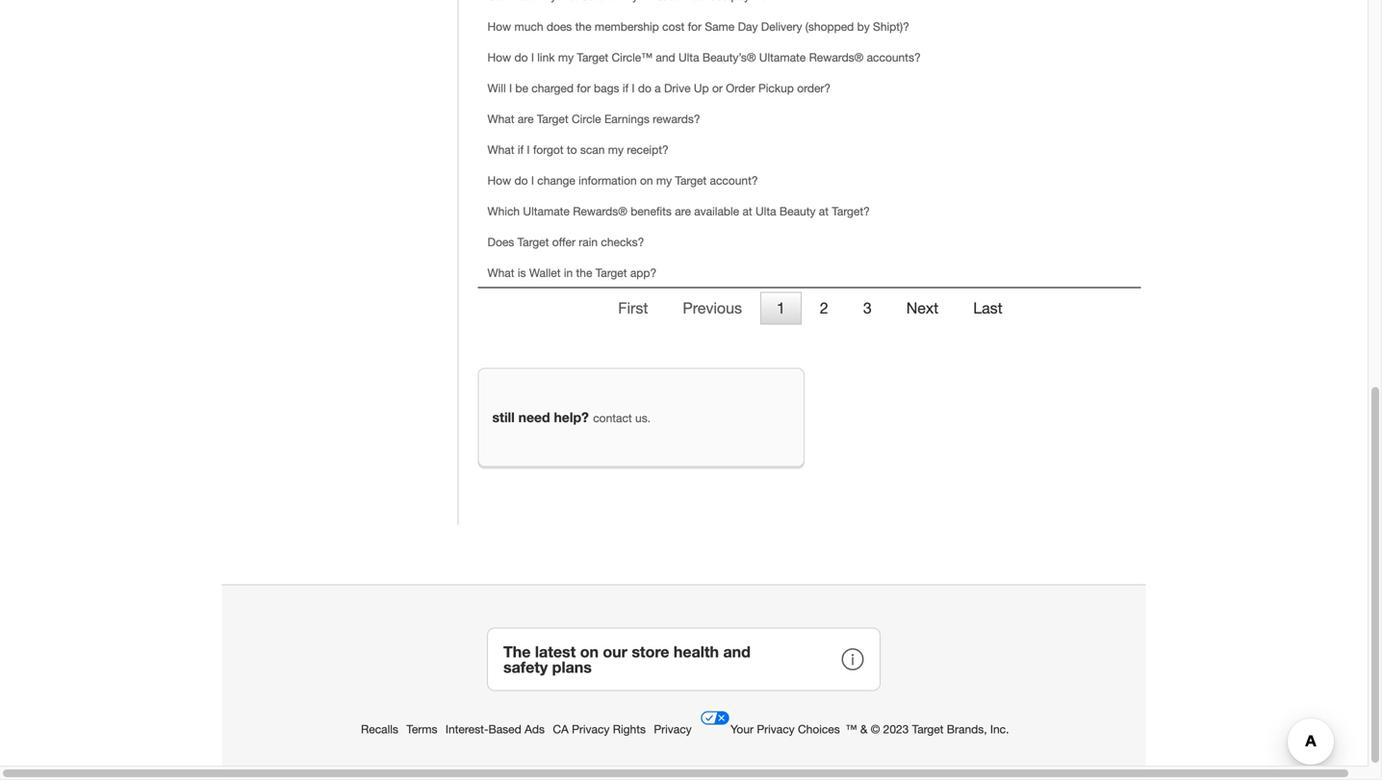 Task type: describe. For each thing, give the bounding box(es) containing it.
my for information
[[656, 174, 672, 187]]

rights
[[613, 723, 646, 736]]

privacy link
[[654, 723, 695, 736]]

next
[[906, 299, 939, 317]]

plans
[[552, 658, 592, 677]]

order?
[[797, 81, 831, 95]]

scan
[[580, 143, 605, 156]]

still need help? contact us.
[[492, 410, 651, 425]]

how do i link my target circle™ and ulta beauty's® ultamate rewards® accounts?
[[487, 51, 921, 64]]

2023
[[883, 723, 909, 736]]

same
[[705, 20, 735, 33]]

1 privacy from the left
[[572, 723, 610, 736]]

delivery
[[761, 20, 802, 33]]

1
[[777, 299, 785, 317]]

circle™
[[612, 51, 653, 64]]

what are target circle earnings rewards?
[[487, 112, 700, 126]]

rewards?
[[653, 112, 700, 126]]

what if i forgot to scan my receipt?
[[487, 143, 669, 156]]

forgot
[[533, 143, 563, 156]]

what is wallet in the target app? link
[[487, 266, 657, 280]]

first
[[618, 299, 648, 317]]

target right 2023
[[912, 723, 944, 736]]

does
[[487, 235, 514, 249]]

i left 'be'
[[509, 81, 512, 95]]

last link
[[957, 292, 1019, 325]]

your privacy choices
[[730, 723, 840, 736]]

accounts?
[[867, 51, 921, 64]]

available
[[694, 205, 739, 218]]

target left offer
[[517, 235, 549, 249]]

i for to
[[527, 143, 530, 156]]

1 vertical spatial the
[[576, 266, 592, 280]]

what for what are target circle earnings rewards?
[[487, 112, 514, 126]]

which
[[487, 205, 520, 218]]

my for to
[[608, 143, 624, 156]]

membership
[[595, 20, 659, 33]]

previous
[[683, 299, 742, 317]]

™ & © 2023 target brands, inc.
[[846, 723, 1009, 736]]

how much does the membership cost for same day delivery (shopped by shipt)?
[[487, 20, 909, 33]]

0 vertical spatial are
[[518, 112, 534, 126]]

0 horizontal spatial if
[[518, 143, 524, 156]]

0 vertical spatial if
[[623, 81, 629, 95]]

i for my
[[531, 51, 534, 64]]

inc.
[[990, 723, 1009, 736]]

recalls
[[361, 723, 398, 736]]

how for how do i change information on my target account?
[[487, 174, 511, 187]]

earnings
[[604, 112, 649, 126]]

brands,
[[947, 723, 987, 736]]

or
[[712, 81, 723, 95]]

charged
[[532, 81, 574, 95]]

pickup
[[758, 81, 794, 95]]

target up which ultamate rewards® benefits are available at ulta beauty at target? on the top of the page
[[675, 174, 707, 187]]

app?
[[630, 266, 657, 280]]

contact
[[593, 412, 632, 425]]

does target offer rain checks?
[[487, 235, 644, 249]]

recalls link
[[361, 723, 402, 736]]

your privacy choices link
[[700, 703, 843, 736]]

1 vertical spatial do
[[638, 81, 651, 95]]

store
[[632, 643, 669, 661]]

last
[[973, 299, 1003, 317]]

2 at from the left
[[819, 205, 829, 218]]

do for information
[[514, 174, 528, 187]]

what for what if i forgot to scan my receipt?
[[487, 143, 514, 156]]

ca
[[553, 723, 569, 736]]

link
[[537, 51, 555, 64]]

recalls terms interest-based ads ca privacy rights privacy
[[361, 723, 695, 736]]

cost
[[662, 20, 684, 33]]

beauty's®
[[702, 51, 756, 64]]

information
[[579, 174, 637, 187]]

day
[[738, 20, 758, 33]]

a
[[655, 81, 661, 95]]

in
[[564, 266, 573, 280]]

do for my
[[514, 51, 528, 64]]

safety
[[503, 658, 548, 677]]

how do i change information on my target account? link
[[487, 174, 758, 187]]

target left app?
[[595, 266, 627, 280]]

0 vertical spatial my
[[558, 51, 574, 64]]

interest-
[[445, 723, 488, 736]]

the latest on our store health and safety plans
[[503, 643, 751, 677]]

drive
[[664, 81, 691, 95]]

account?
[[710, 174, 758, 187]]

be
[[515, 81, 528, 95]]

what are target circle earnings rewards? link
[[487, 112, 700, 126]]

3 link
[[847, 292, 888, 325]]

©
[[871, 723, 880, 736]]

bags
[[594, 81, 619, 95]]

0 vertical spatial the
[[575, 20, 591, 33]]

i left a at the top left of page
[[632, 81, 635, 95]]

1 at from the left
[[742, 205, 752, 218]]

will i be charged for bags if i do a drive up or order pickup order? link
[[487, 81, 831, 95]]

1 horizontal spatial rewards®
[[809, 51, 864, 64]]

checks?
[[601, 235, 644, 249]]

benefits
[[631, 205, 672, 218]]

by
[[857, 20, 870, 33]]

(shopped
[[805, 20, 854, 33]]

3
[[863, 299, 872, 317]]



Task type: vqa. For each thing, say whether or not it's contained in the screenshot.
"Day"
yes



Task type: locate. For each thing, give the bounding box(es) containing it.
1 horizontal spatial my
[[608, 143, 624, 156]]

0 vertical spatial how
[[487, 20, 511, 33]]

ulta left beauty
[[756, 205, 776, 218]]

on inside the latest on our store health and safety plans
[[580, 643, 599, 661]]

and inside the latest on our store health and safety plans
[[723, 643, 751, 661]]

are right benefits
[[675, 205, 691, 218]]

1 horizontal spatial on
[[640, 174, 653, 187]]

1 horizontal spatial and
[[723, 643, 751, 661]]

my
[[558, 51, 574, 64], [608, 143, 624, 156], [656, 174, 672, 187]]

my right link
[[558, 51, 574, 64]]

1 what from the top
[[487, 112, 514, 126]]

ultamate down change
[[523, 205, 570, 218]]

0 horizontal spatial for
[[577, 81, 591, 95]]

1 vertical spatial how
[[487, 51, 511, 64]]

1 link
[[760, 292, 802, 325]]

terms
[[406, 723, 437, 736]]

help?
[[554, 410, 589, 425]]

what if i forgot to scan my receipt? link
[[487, 143, 669, 156]]

0 vertical spatial rewards®
[[809, 51, 864, 64]]

ulta down how much does the membership cost for same day delivery (shopped by shipt)? link
[[678, 51, 699, 64]]

0 vertical spatial for
[[688, 20, 702, 33]]

0 horizontal spatial rewards®
[[573, 205, 627, 218]]

0 horizontal spatial ultamate
[[523, 205, 570, 218]]

do left a at the top left of page
[[638, 81, 651, 95]]

how up will
[[487, 51, 511, 64]]

privacy right 'ca'
[[572, 723, 610, 736]]

1 vertical spatial what
[[487, 143, 514, 156]]

0 vertical spatial what
[[487, 112, 514, 126]]

target
[[577, 51, 608, 64], [537, 112, 568, 126], [675, 174, 707, 187], [517, 235, 549, 249], [595, 266, 627, 280], [912, 723, 944, 736]]

for left bags
[[577, 81, 591, 95]]

1 vertical spatial on
[[580, 643, 599, 661]]

i left forgot
[[527, 143, 530, 156]]

what left is
[[487, 266, 514, 280]]

1 how from the top
[[487, 20, 511, 33]]

are down 'be'
[[518, 112, 534, 126]]

0 horizontal spatial and
[[656, 51, 675, 64]]

0 horizontal spatial are
[[518, 112, 534, 126]]

need
[[518, 410, 550, 425]]

0 vertical spatial on
[[640, 174, 653, 187]]

how left much
[[487, 20, 511, 33]]

at
[[742, 205, 752, 218], [819, 205, 829, 218]]

1 vertical spatial and
[[723, 643, 751, 661]]

ultamate
[[759, 51, 806, 64], [523, 205, 570, 218]]

0 horizontal spatial at
[[742, 205, 752, 218]]

and
[[656, 51, 675, 64], [723, 643, 751, 661]]

which ultamate rewards® benefits are available at ulta beauty at target? link
[[487, 205, 870, 218]]

for
[[688, 20, 702, 33], [577, 81, 591, 95]]

1 horizontal spatial privacy
[[654, 723, 692, 736]]

my right scan
[[608, 143, 624, 156]]

what left forgot
[[487, 143, 514, 156]]

based
[[488, 723, 521, 736]]

will i be charged for bags if i do a drive up or order pickup order?
[[487, 81, 831, 95]]

health
[[674, 643, 719, 661]]

how for how much does the membership cost for same day delivery (shopped by shipt)?
[[487, 20, 511, 33]]

the right does
[[575, 20, 591, 33]]

target?
[[832, 205, 870, 218]]

™
[[846, 723, 857, 736]]

the
[[575, 20, 591, 33], [576, 266, 592, 280]]

at right beauty
[[819, 205, 829, 218]]

1 vertical spatial rewards®
[[573, 205, 627, 218]]

at right available
[[742, 205, 752, 218]]

0 horizontal spatial my
[[558, 51, 574, 64]]

2 vertical spatial how
[[487, 174, 511, 187]]

2 horizontal spatial my
[[656, 174, 672, 187]]

2 vertical spatial what
[[487, 266, 514, 280]]

2 privacy from the left
[[654, 723, 692, 736]]

how do i link my target circle™ and ulta beauty's® ultamate rewards® accounts? link
[[487, 51, 921, 64]]

and up will i be charged for bags if i do a drive up or order pickup order? link on the top
[[656, 51, 675, 64]]

rewards® down (shopped
[[809, 51, 864, 64]]

0 vertical spatial ulta
[[678, 51, 699, 64]]

1 horizontal spatial ultamate
[[759, 51, 806, 64]]

3 privacy from the left
[[757, 723, 795, 736]]

previous link
[[666, 292, 758, 325]]

1 vertical spatial my
[[608, 143, 624, 156]]

on
[[640, 174, 653, 187], [580, 643, 599, 661]]

and right health
[[723, 643, 751, 661]]

do left change
[[514, 174, 528, 187]]

do
[[514, 51, 528, 64], [638, 81, 651, 95], [514, 174, 528, 187]]

2 vertical spatial my
[[656, 174, 672, 187]]

offer
[[552, 235, 575, 249]]

ultamate down delivery
[[759, 51, 806, 64]]

receipt?
[[627, 143, 669, 156]]

2 link
[[804, 292, 845, 325]]

2 horizontal spatial privacy
[[757, 723, 795, 736]]

do left link
[[514, 51, 528, 64]]

2 what from the top
[[487, 143, 514, 156]]

privacy
[[572, 723, 610, 736], [654, 723, 692, 736], [757, 723, 795, 736]]

0 vertical spatial do
[[514, 51, 528, 64]]

the latest on our store health and safety plans link
[[487, 628, 881, 692]]

1 vertical spatial are
[[675, 205, 691, 218]]

ca privacy rights link
[[553, 723, 649, 736]]

the
[[503, 643, 531, 661]]

wallet
[[529, 266, 561, 280]]

latest
[[535, 643, 576, 661]]

privacy right rights
[[654, 723, 692, 736]]

up
[[694, 81, 709, 95]]

what for what is wallet in the target app?
[[487, 266, 514, 280]]

your
[[730, 723, 754, 736]]

circle
[[572, 112, 601, 126]]

1 horizontal spatial ulta
[[756, 205, 776, 218]]

first link
[[602, 292, 664, 325]]

the right in
[[576, 266, 592, 280]]

interest-based ads link
[[445, 723, 548, 736]]

shipt)?
[[873, 20, 909, 33]]

target down "charged"
[[537, 112, 568, 126]]

on down receipt?
[[640, 174, 653, 187]]

us.
[[635, 412, 651, 425]]

change
[[537, 174, 575, 187]]

privacy right your
[[757, 723, 795, 736]]

1 horizontal spatial for
[[688, 20, 702, 33]]

rewards®
[[809, 51, 864, 64], [573, 205, 627, 218]]

0 horizontal spatial ulta
[[678, 51, 699, 64]]

&
[[860, 723, 868, 736]]

next link
[[890, 292, 955, 325]]

choices
[[798, 723, 840, 736]]

2 how from the top
[[487, 51, 511, 64]]

will
[[487, 81, 506, 95]]

if right bags
[[623, 81, 629, 95]]

which ultamate rewards® benefits are available at ulta beauty at target?
[[487, 205, 870, 218]]

3 how from the top
[[487, 174, 511, 187]]

0 horizontal spatial on
[[580, 643, 599, 661]]

logo image
[[700, 703, 730, 734]]

to
[[567, 143, 577, 156]]

1 horizontal spatial are
[[675, 205, 691, 218]]

1 horizontal spatial if
[[623, 81, 629, 95]]

our
[[603, 643, 627, 661]]

0 vertical spatial and
[[656, 51, 675, 64]]

on left our
[[580, 643, 599, 661]]

1 vertical spatial for
[[577, 81, 591, 95]]

3 what from the top
[[487, 266, 514, 280]]

what is wallet in the target app?
[[487, 266, 657, 280]]

how up which
[[487, 174, 511, 187]]

ads
[[525, 723, 545, 736]]

i left link
[[531, 51, 534, 64]]

does target offer rain checks? link
[[487, 235, 644, 249]]

my up benefits
[[656, 174, 672, 187]]

i for information
[[531, 174, 534, 187]]

1 horizontal spatial at
[[819, 205, 829, 218]]

order
[[726, 81, 755, 95]]

rewards® down information
[[573, 205, 627, 218]]

if left forgot
[[518, 143, 524, 156]]

is
[[518, 266, 526, 280]]

1 vertical spatial ulta
[[756, 205, 776, 218]]

much
[[514, 20, 543, 33]]

target up bags
[[577, 51, 608, 64]]

for right cost
[[688, 20, 702, 33]]

i left change
[[531, 174, 534, 187]]

0 vertical spatial ultamate
[[759, 51, 806, 64]]

beauty
[[779, 205, 816, 218]]

what down will
[[487, 112, 514, 126]]

2 vertical spatial do
[[514, 174, 528, 187]]

how for how do i link my target circle™ and ulta beauty's® ultamate rewards® accounts?
[[487, 51, 511, 64]]

what
[[487, 112, 514, 126], [487, 143, 514, 156], [487, 266, 514, 280]]

0 horizontal spatial privacy
[[572, 723, 610, 736]]

2
[[820, 299, 828, 317]]

still
[[492, 410, 515, 425]]

rain
[[579, 235, 598, 249]]

1 vertical spatial if
[[518, 143, 524, 156]]

1 vertical spatial ultamate
[[523, 205, 570, 218]]



